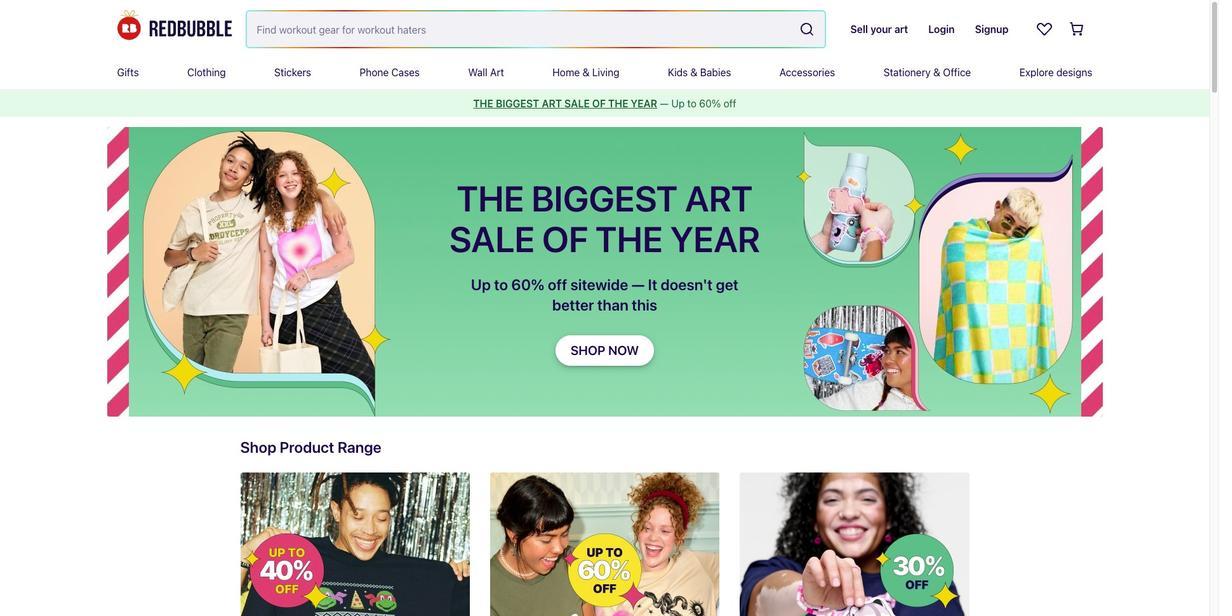 Task type: vqa. For each thing, say whether or not it's contained in the screenshot.
Kobe associated with Kobe Toddler Pullover Hoodies
no



Task type: describe. For each thing, give the bounding box(es) containing it.
1 horizontal spatial up
[[672, 98, 685, 109]]

menu bar containing gifts
[[117, 56, 1093, 89]]

designs
[[1057, 67, 1093, 78]]

sale for the biggest art sale of the year — up to 60% off
[[565, 98, 590, 109]]

babies
[[701, 67, 732, 78]]

0 vertical spatial 60%
[[700, 98, 721, 109]]

sitewide
[[571, 276, 629, 294]]

wall art link
[[468, 56, 504, 89]]

the biggest art sale of the year — up to 60% off
[[474, 98, 737, 109]]

accessories link
[[780, 56, 836, 89]]

off inside up to 60% off sitewide — it doesn't get better than this
[[548, 276, 568, 294]]

living
[[593, 67, 620, 78]]

it
[[648, 276, 658, 294]]

explore designs
[[1020, 67, 1093, 78]]

cases
[[392, 67, 420, 78]]

biggest for the biggest art sale of the year — up to 60% off
[[496, 98, 540, 109]]

phone cases
[[360, 67, 420, 78]]

year for the biggest art sale of the year
[[671, 218, 761, 260]]

& for office
[[934, 67, 941, 78]]

shop product range
[[240, 438, 382, 456]]

phone
[[360, 67, 389, 78]]

explore designs link
[[1020, 56, 1093, 89]]

home
[[553, 67, 580, 78]]

to inside up to 60% off sitewide — it doesn't get better than this
[[494, 276, 508, 294]]

office
[[944, 67, 972, 78]]

— inside up to 60% off sitewide — it doesn't get better than this
[[632, 276, 645, 294]]

art for the biggest art sale of the year
[[685, 177, 753, 219]]

stationery
[[884, 67, 931, 78]]

clothing link
[[187, 56, 226, 89]]

stationery & office
[[884, 67, 972, 78]]

stationery & office link
[[884, 56, 972, 89]]

biggest for the biggest art sale of the year
[[532, 177, 678, 219]]

year for the biggest art sale of the year — up to 60% off
[[631, 98, 658, 109]]

& for living
[[583, 67, 590, 78]]

art for the biggest art sale of the year — up to 60% off
[[542, 98, 562, 109]]

accessories
[[780, 67, 836, 78]]

home & living
[[553, 67, 620, 78]]

wall
[[468, 67, 488, 78]]

the biggest art sale of the year link
[[474, 98, 658, 109]]

0 vertical spatial off
[[724, 98, 737, 109]]

stickers
[[274, 67, 311, 78]]



Task type: locate. For each thing, give the bounding box(es) containing it.
1 horizontal spatial to
[[688, 98, 697, 109]]

1 vertical spatial art
[[685, 177, 753, 219]]

& inside stationery & office link
[[934, 67, 941, 78]]

better
[[553, 296, 594, 314]]

gifts link
[[117, 56, 139, 89]]

& right "kids" on the right of the page
[[691, 67, 698, 78]]

art
[[490, 67, 504, 78]]

explore
[[1020, 67, 1054, 78]]

1 horizontal spatial sale
[[565, 98, 590, 109]]

off down babies
[[724, 98, 737, 109]]

than
[[598, 296, 629, 314]]

0 horizontal spatial sale
[[450, 218, 535, 260]]

art
[[542, 98, 562, 109], [685, 177, 753, 219]]

of
[[593, 98, 606, 109], [542, 218, 589, 260]]

biggest
[[496, 98, 540, 109], [532, 177, 678, 219]]

clothing
[[187, 67, 226, 78]]

1 vertical spatial sale
[[450, 218, 535, 260]]

get
[[716, 276, 739, 294]]

0 horizontal spatial &
[[583, 67, 590, 78]]

& inside home & living link
[[583, 67, 590, 78]]

None field
[[247, 11, 826, 47]]

1 horizontal spatial art
[[685, 177, 753, 219]]

to
[[688, 98, 697, 109], [494, 276, 508, 294]]

& for babies
[[691, 67, 698, 78]]

2 & from the left
[[691, 67, 698, 78]]

sale for the biggest art sale of the year
[[450, 218, 535, 260]]

the biggest art sale of the year
[[450, 177, 761, 260]]

—
[[660, 98, 669, 109], [632, 276, 645, 294]]

home & living link
[[553, 56, 620, 89]]

1 horizontal spatial —
[[660, 98, 669, 109]]

gifts
[[117, 67, 139, 78]]

up inside up to 60% off sitewide — it doesn't get better than this
[[471, 276, 491, 294]]

&
[[583, 67, 590, 78], [691, 67, 698, 78], [934, 67, 941, 78]]

1 vertical spatial up
[[471, 276, 491, 294]]

1 vertical spatial —
[[632, 276, 645, 294]]

kids & babies link
[[668, 56, 732, 89]]

gift guides image
[[490, 473, 720, 616]]

1 vertical spatial off
[[548, 276, 568, 294]]

0 vertical spatial art
[[542, 98, 562, 109]]

1 vertical spatial to
[[494, 276, 508, 294]]

phone cases link
[[360, 56, 420, 89]]

Search term search field
[[247, 11, 795, 47]]

shop stickers image
[[740, 473, 970, 616]]

0 vertical spatial year
[[631, 98, 658, 109]]

0 vertical spatial of
[[593, 98, 606, 109]]

of inside the biggest art sale of the year
[[542, 218, 589, 260]]

0 horizontal spatial 60%
[[512, 276, 545, 294]]

1 vertical spatial of
[[542, 218, 589, 260]]

0 vertical spatial —
[[660, 98, 669, 109]]

0 horizontal spatial —
[[632, 276, 645, 294]]

1 horizontal spatial year
[[671, 218, 761, 260]]

0 horizontal spatial year
[[631, 98, 658, 109]]

the
[[474, 98, 494, 109], [609, 98, 629, 109], [457, 177, 524, 219], [596, 218, 663, 260]]

biggest inside the biggest art sale of the year
[[532, 177, 678, 219]]

up to 60% off sitewide — it doesn't get better than this
[[471, 276, 739, 314]]

shop
[[240, 438, 277, 456]]

& left 'living'
[[583, 67, 590, 78]]

0 vertical spatial sale
[[565, 98, 590, 109]]

off up better
[[548, 276, 568, 294]]

0 horizontal spatial to
[[494, 276, 508, 294]]

stickers link
[[274, 56, 311, 89]]

60%
[[700, 98, 721, 109], [512, 276, 545, 294]]

off
[[724, 98, 737, 109], [548, 276, 568, 294]]

of up sitewide
[[542, 218, 589, 260]]

1 vertical spatial biggest
[[532, 177, 678, 219]]

1 & from the left
[[583, 67, 590, 78]]

doesn't
[[661, 276, 713, 294]]

— down "kids" on the right of the page
[[660, 98, 669, 109]]

0 horizontal spatial off
[[548, 276, 568, 294]]

0 vertical spatial to
[[688, 98, 697, 109]]

art inside the biggest art sale of the year
[[685, 177, 753, 219]]

0 horizontal spatial up
[[471, 276, 491, 294]]

of for the biggest art sale of the year — up to 60% off
[[593, 98, 606, 109]]

range
[[338, 438, 382, 456]]

— left it
[[632, 276, 645, 294]]

1 horizontal spatial 60%
[[700, 98, 721, 109]]

menu bar
[[117, 56, 1093, 89]]

this
[[632, 296, 658, 314]]

3 & from the left
[[934, 67, 941, 78]]

sale
[[565, 98, 590, 109], [450, 218, 535, 260]]

shop clothing image
[[240, 473, 470, 616]]

sale inside the biggest art sale of the year
[[450, 218, 535, 260]]

60% inside up to 60% off sitewide — it doesn't get better than this
[[512, 276, 545, 294]]

year
[[631, 98, 658, 109], [671, 218, 761, 260]]

& inside kids & babies link
[[691, 67, 698, 78]]

up
[[672, 98, 685, 109], [471, 276, 491, 294]]

of down 'living'
[[593, 98, 606, 109]]

2 horizontal spatial &
[[934, 67, 941, 78]]

1 horizontal spatial off
[[724, 98, 737, 109]]

wall art
[[468, 67, 504, 78]]

0 horizontal spatial of
[[542, 218, 589, 260]]

1 horizontal spatial &
[[691, 67, 698, 78]]

0 horizontal spatial art
[[542, 98, 562, 109]]

1 vertical spatial year
[[671, 218, 761, 260]]

& left office
[[934, 67, 941, 78]]

product
[[280, 438, 334, 456]]

1 horizontal spatial of
[[593, 98, 606, 109]]

0 vertical spatial up
[[672, 98, 685, 109]]

0 vertical spatial biggest
[[496, 98, 540, 109]]

year inside the biggest art sale of the year
[[671, 218, 761, 260]]

kids & babies
[[668, 67, 732, 78]]

kids
[[668, 67, 688, 78]]

1 vertical spatial 60%
[[512, 276, 545, 294]]

of for the biggest art sale of the year
[[542, 218, 589, 260]]



